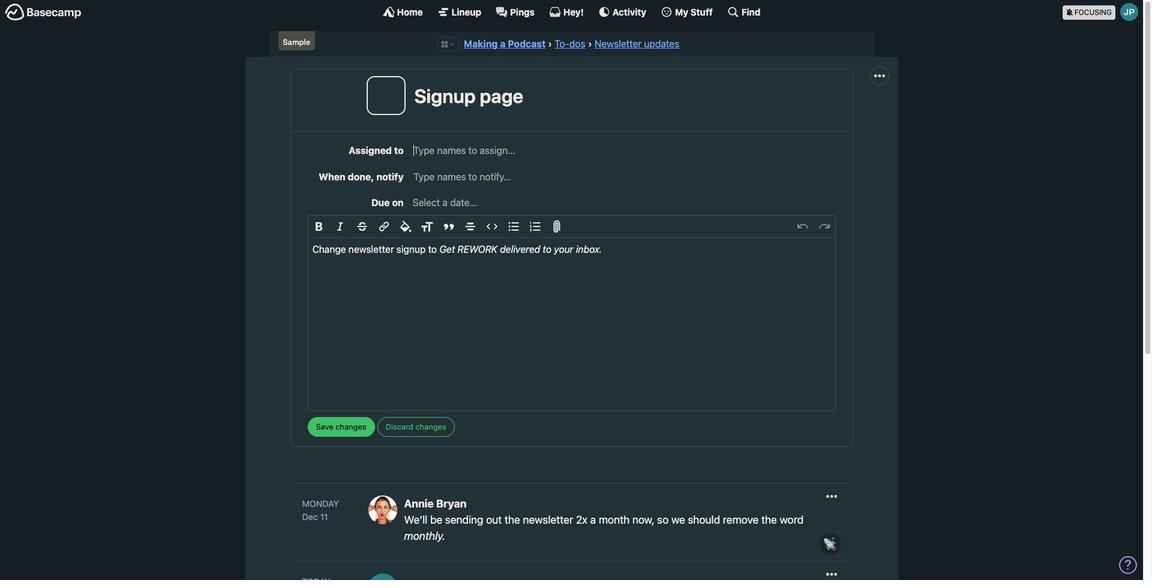 Task type: vqa. For each thing, say whether or not it's contained in the screenshot.
the bottommost Enterprises
no



Task type: locate. For each thing, give the bounding box(es) containing it.
the
[[505, 514, 520, 527], [762, 514, 777, 527]]

done,
[[348, 171, 374, 182]]

1 horizontal spatial to
[[428, 245, 437, 255]]

to up notify
[[394, 146, 404, 156]]

1 › from the left
[[548, 38, 552, 49]]

1 horizontal spatial ›
[[588, 38, 592, 49]]

1 horizontal spatial the
[[762, 514, 777, 527]]

making a podcast
[[464, 38, 546, 49]]

the right out
[[505, 514, 520, 527]]

when
[[319, 171, 346, 182]]

making
[[464, 38, 498, 49]]

assigned
[[349, 146, 392, 156]]

pings
[[510, 6, 535, 17]]

newsletter
[[349, 245, 394, 255], [523, 514, 573, 527]]

my
[[675, 6, 688, 17]]

newsletter left signup
[[349, 245, 394, 255]]

›
[[548, 38, 552, 49], [588, 38, 592, 49]]

to-
[[555, 38, 569, 49]]

monday link
[[302, 498, 356, 511]]

focusing button
[[1063, 0, 1143, 23]]

annie bryan
[[404, 498, 467, 511]]

0 vertical spatial newsletter
[[349, 245, 394, 255]]

None submit
[[308, 418, 375, 437]]

to left your
[[543, 245, 552, 255]]

0 horizontal spatial newsletter
[[349, 245, 394, 255]]

2 horizontal spatial to
[[543, 245, 552, 255]]

changes
[[416, 422, 446, 432]]

1 horizontal spatial newsletter
[[523, 514, 573, 527]]

so
[[657, 514, 669, 527]]

11
[[320, 512, 328, 522]]

monday element
[[302, 498, 339, 511]]

1 vertical spatial newsletter
[[523, 514, 573, 527]]

1 horizontal spatial a
[[590, 514, 596, 527]]

newsletter updates link
[[595, 38, 679, 49]]

lineup
[[452, 6, 481, 17]]

To-do description: Add extra details or attach a file text field
[[308, 239, 835, 411]]

when done, notify
[[319, 171, 404, 182]]

Assigned to text field
[[413, 143, 836, 159]]

now,
[[632, 514, 655, 527]]

inbox.
[[576, 245, 602, 255]]

signup
[[397, 245, 426, 255]]

to left get in the top of the page
[[428, 245, 437, 255]]

find button
[[727, 6, 761, 18]]

When done, notify text field
[[413, 169, 836, 185]]

1 vertical spatial a
[[590, 514, 596, 527]]

dec 11 link
[[302, 511, 356, 524]]

bryan
[[436, 498, 467, 511]]

newsletter inside we'll be sending out the newsletter 2x a month now, so we should remove the word monthly.
[[523, 514, 573, 527]]

0 horizontal spatial to
[[394, 146, 404, 156]]

annie
[[404, 498, 434, 511]]

discard changes link
[[377, 418, 455, 437]]

stuff
[[691, 6, 713, 17]]

activity link
[[598, 6, 646, 18]]

hey!
[[563, 6, 584, 17]]

to
[[394, 146, 404, 156], [428, 245, 437, 255], [543, 245, 552, 255]]

sending
[[445, 514, 483, 527]]

› to-dos › newsletter updates
[[548, 38, 679, 49]]

0 horizontal spatial the
[[505, 514, 520, 527]]

we'll be sending out the newsletter 2x a month now, so we should remove the word monthly.
[[404, 514, 804, 543]]

the left "word"
[[762, 514, 777, 527]]

a right 2x
[[590, 514, 596, 527]]

newsletter inside the to-do description: add extra details or attach a file text field
[[349, 245, 394, 255]]

focusing
[[1075, 8, 1112, 17]]

› right dos
[[588, 38, 592, 49]]

a
[[500, 38, 506, 49], [590, 514, 596, 527]]

due
[[371, 197, 390, 208]]

a inside breadcrumb element
[[500, 38, 506, 49]]

we
[[671, 514, 685, 527]]

james peterson image
[[1120, 3, 1138, 21]]

newsletter left 2x
[[523, 514, 573, 527]]

be
[[430, 514, 442, 527]]

month
[[599, 514, 630, 527]]

on
[[392, 197, 404, 208]]

0 vertical spatial a
[[500, 38, 506, 49]]

out
[[486, 514, 502, 527]]

hey! button
[[549, 6, 584, 18]]

› left to-
[[548, 38, 552, 49]]

0 horizontal spatial ›
[[548, 38, 552, 49]]

1 the from the left
[[505, 514, 520, 527]]

0 horizontal spatial a
[[500, 38, 506, 49]]

2 › from the left
[[588, 38, 592, 49]]

a right making
[[500, 38, 506, 49]]



Task type: describe. For each thing, give the bounding box(es) containing it.
rework
[[458, 245, 497, 255]]

dec
[[302, 512, 318, 522]]

Due on text field
[[413, 196, 836, 210]]

word
[[780, 514, 804, 527]]

sample
[[283, 37, 311, 47]]

should
[[688, 514, 720, 527]]

breadcrumb element
[[269, 31, 874, 57]]

remove
[[723, 514, 759, 527]]

assigned to
[[349, 146, 404, 156]]

2 the from the left
[[762, 514, 777, 527]]

making a podcast link
[[464, 38, 546, 49]]

we'll
[[404, 514, 427, 527]]

your
[[554, 245, 573, 255]]

monday dec 11
[[302, 499, 339, 522]]

dec 11 element
[[302, 512, 328, 522]]

switch accounts image
[[5, 3, 82, 22]]

discard
[[386, 422, 413, 432]]

To-do name text field
[[414, 85, 844, 108]]

2x
[[576, 514, 588, 527]]

main element
[[0, 0, 1143, 23]]

due on
[[371, 197, 404, 208]]

a inside we'll be sending out the newsletter 2x a month now, so we should remove the word monthly.
[[590, 514, 596, 527]]

monday
[[302, 499, 339, 510]]

my stuff
[[675, 6, 713, 17]]

home link
[[383, 6, 423, 18]]

my stuff button
[[661, 6, 713, 18]]

monthly.
[[404, 531, 445, 543]]

dos
[[569, 38, 586, 49]]

updates
[[644, 38, 679, 49]]

home
[[397, 6, 423, 17]]

find
[[742, 6, 761, 17]]

lineup link
[[437, 6, 481, 18]]

annie bryan image
[[368, 496, 397, 525]]

discard changes
[[386, 422, 446, 432]]

to-dos link
[[555, 38, 586, 49]]

notify
[[376, 171, 404, 182]]

sample element
[[278, 31, 315, 51]]

today element
[[302, 576, 330, 581]]

podcast
[[508, 38, 546, 49]]

pings button
[[496, 6, 535, 18]]

get
[[439, 245, 455, 255]]

change newsletter signup to get rework delivered to your inbox.
[[312, 245, 602, 255]]

activity
[[613, 6, 646, 17]]

change
[[312, 245, 346, 255]]

delivered
[[500, 245, 540, 255]]

newsletter
[[595, 38, 642, 49]]



